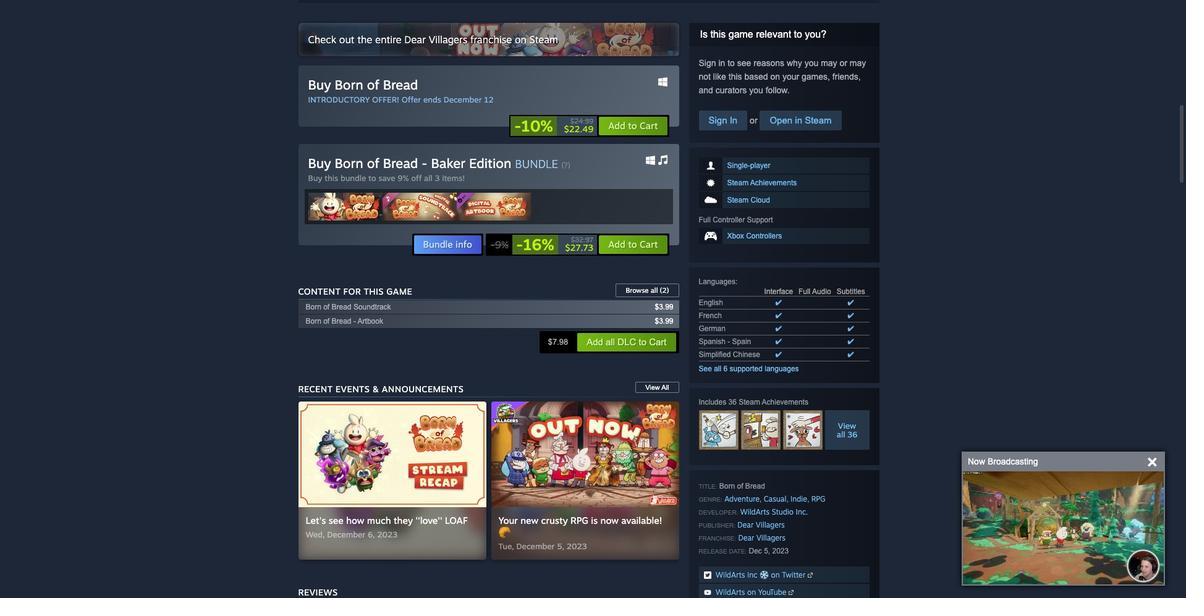 Task type: describe. For each thing, give the bounding box(es) containing it.
new
[[521, 515, 539, 527]]

and
[[699, 85, 714, 95]]

title:
[[699, 484, 718, 490]]

all left 3
[[424, 173, 433, 183]]

2 vertical spatial villagers
[[757, 534, 786, 543]]

all for add all dlc to cart
[[606, 337, 615, 348]]

for
[[344, 286, 361, 297]]

view for all
[[646, 384, 660, 391]]

1 , from the left
[[760, 495, 762, 504]]

artbook
[[358, 317, 383, 326]]

tue,
[[499, 542, 514, 552]]

sign for sign in
[[709, 115, 728, 126]]

steam right franchise
[[530, 33, 558, 46]]

the
[[358, 33, 372, 46]]

your
[[783, 72, 800, 82]]

on down inc
[[748, 588, 756, 597]]

bread for introductory
[[383, 77, 418, 93]]

0 vertical spatial you
[[805, 58, 819, 68]]

soundtrack
[[354, 303, 391, 312]]

2 vertical spatial cart
[[649, 337, 667, 348]]

2023 inside let's see how much they ''love'' loaf wed, december 6, 2023
[[377, 530, 398, 540]]

items!
[[442, 173, 465, 183]]

spain
[[732, 338, 751, 346]]

follow.
[[766, 85, 790, 95]]

sign in link
[[699, 111, 748, 130]]

1 vertical spatial villagers
[[756, 521, 785, 530]]

-10%
[[515, 116, 553, 135]]

$32.97 $27.73
[[566, 236, 594, 253]]

1 vertical spatial or
[[748, 116, 760, 126]]

rpg inside your new crusty rpg is now available! 🥐
[[571, 515, 589, 527]]

baker
[[431, 155, 466, 171]]

buy born of bread - baker edition bundle (?)
[[308, 155, 571, 171]]

gotta pet them all image
[[783, 411, 823, 450]]

info
[[456, 239, 472, 250]]

your new crusty rpg is now available! 🥐
[[499, 515, 662, 539]]

steam achievements link
[[699, 175, 870, 191]]

this for is this game relevant to you?
[[711, 29, 726, 40]]

36 inside 'view all 36'
[[848, 430, 858, 440]]

single-player link
[[699, 158, 870, 174]]

to right dlc at the bottom of the page
[[639, 337, 647, 348]]

bread for genre:
[[746, 482, 765, 491]]

spanish
[[699, 338, 726, 346]]

available!
[[622, 515, 662, 527]]

youtube
[[759, 588, 787, 597]]

of for introductory
[[367, 77, 379, 93]]

german
[[699, 325, 726, 333]]

date:
[[729, 548, 747, 555]]

curators
[[716, 85, 747, 95]]

bundle
[[423, 239, 453, 250]]

twitter
[[782, 571, 806, 580]]

wildarts studio inc. link
[[741, 508, 808, 517]]

12
[[484, 95, 494, 105]]

2023 inside the title: born of bread genre: adventure , casual , indie , rpg developer: wildarts studio inc. publisher: dear villagers franchise: dear villagers release date: dec 5, 2023
[[773, 547, 789, 556]]

title: born of bread genre: adventure , casual , indie , rpg developer: wildarts studio inc. publisher: dear villagers franchise: dear villagers release date: dec 5, 2023
[[699, 482, 826, 556]]

see
[[699, 365, 712, 373]]

interface full audio subtitles
[[765, 288, 866, 296]]

dear villagers link for franchise:
[[739, 534, 786, 543]]

december for much
[[327, 530, 366, 540]]

sign for sign in to see reasons why you may or may not like this based on your games, friends, and curators you follow.
[[699, 58, 716, 68]]

to right $24.99
[[628, 120, 637, 132]]

0 vertical spatial 9%
[[398, 173, 409, 183]]

view for all
[[838, 421, 857, 431]]

add to cart for -10%
[[609, 120, 658, 132]]

check out the entire dear villagers franchise on steam
[[308, 33, 558, 46]]

check
[[308, 33, 336, 46]]

wildarts on youtube link
[[699, 584, 870, 599]]

simplified chinese
[[699, 351, 761, 359]]

why
[[787, 58, 803, 68]]

wildarts for on
[[716, 588, 745, 597]]

:
[[736, 278, 738, 286]]

check out the entire dear villagers franchise on steam link
[[298, 23, 679, 56]]

in for open
[[795, 115, 803, 126]]

all for see all 6 supported languages
[[714, 365, 722, 373]]

2 vertical spatial december
[[517, 542, 555, 552]]

steam down the single-
[[728, 179, 749, 187]]

0 horizontal spatial 5,
[[557, 542, 565, 552]]

steam up bargain hunter image
[[739, 398, 761, 407]]

bread up born of bread - artbook
[[332, 303, 352, 312]]

rpg inside the title: born of bread genre: adventure , casual , indie , rpg developer: wildarts studio inc. publisher: dear villagers franchise: dear villagers release date: dec 5, 2023
[[812, 495, 826, 504]]

genre:
[[699, 497, 723, 503]]

0 vertical spatial 36
[[729, 398, 737, 407]]

0 vertical spatial dear
[[405, 33, 426, 46]]

''love''
[[416, 515, 442, 527]]

loaf
[[445, 515, 468, 527]]

2 may from the left
[[850, 58, 867, 68]]

view all
[[646, 384, 669, 391]]

or inside sign in to see reasons why you may or may not like this based on your games, friends, and curators you follow.
[[840, 58, 848, 68]]

dear villagers link for publisher:
[[738, 521, 785, 530]]

$32.97
[[571, 236, 594, 244]]

of for -
[[367, 155, 379, 171]]

steam cloud link
[[699, 192, 870, 208]]

buy for save
[[308, 173, 322, 183]]

see all 6 supported languages link
[[699, 365, 799, 373]]

of down content
[[324, 303, 330, 312]]

this for buy this bundle to save 9% off all 3 items!
[[325, 173, 338, 183]]

dlc
[[618, 337, 636, 348]]

controller
[[713, 216, 745, 224]]

out
[[339, 33, 355, 46]]

indie
[[791, 495, 808, 504]]

studio
[[772, 508, 794, 517]]

is
[[700, 29, 708, 40]]

open
[[770, 115, 793, 126]]

whack a mole image
[[699, 411, 739, 450]]

wildarts inc ❄️ on twitter
[[716, 571, 806, 580]]

add to cart for -9%
[[609, 239, 658, 250]]

1 vertical spatial achievements
[[762, 398, 809, 407]]

announcements
[[382, 384, 464, 395]]

game
[[387, 286, 413, 297]]

inc.
[[796, 508, 808, 517]]

xbox controllers
[[728, 232, 782, 241]]

born of bread - artbook
[[306, 317, 383, 326]]

much
[[367, 515, 391, 527]]

now
[[968, 457, 986, 467]]

support
[[747, 216, 773, 224]]

- left baker
[[422, 155, 428, 171]]

broadcasting
[[988, 457, 1039, 467]]

franchise
[[471, 33, 512, 46]]

2 , from the left
[[787, 495, 789, 504]]

1 vertical spatial 9%
[[495, 239, 509, 251]]

chinese
[[733, 351, 761, 359]]

to inside sign in to see reasons why you may or may not like this based on your games, friends, and curators you follow.
[[728, 58, 735, 68]]



Task type: vqa. For each thing, say whether or not it's contained in the screenshot.
Free.
no



Task type: locate. For each thing, give the bounding box(es) containing it.
0 vertical spatial add to cart
[[609, 120, 658, 132]]

steam right open
[[805, 115, 832, 126]]

5, down crusty
[[557, 542, 565, 552]]

6
[[724, 365, 728, 373]]

dear up date:
[[739, 534, 755, 543]]

1 horizontal spatial ,
[[787, 495, 789, 504]]

1 add to cart link from the top
[[599, 116, 668, 136]]

9% left off
[[398, 173, 409, 183]]

0 horizontal spatial this
[[325, 173, 338, 183]]

1 vertical spatial add to cart link
[[599, 235, 668, 255]]

1 vertical spatial in
[[795, 115, 803, 126]]

0 vertical spatial buy
[[308, 77, 331, 93]]

born for -
[[335, 155, 363, 171]]

add left dlc at the bottom of the page
[[587, 337, 604, 348]]

- down born of bread soundtrack
[[354, 317, 356, 326]]

rpg
[[812, 495, 826, 504], [571, 515, 589, 527]]

5,
[[557, 542, 565, 552], [764, 547, 771, 556]]

or up friends,
[[840, 58, 848, 68]]

full controller support
[[699, 216, 773, 224]]

all left dlc at the bottom of the page
[[606, 337, 615, 348]]

dec
[[749, 547, 762, 556]]

1 vertical spatial rpg
[[571, 515, 589, 527]]

5, inside the title: born of bread genre: adventure , casual , indie , rpg developer: wildarts studio inc. publisher: dear villagers franchise: dear villagers release date: dec 5, 2023
[[764, 547, 771, 556]]

december down new
[[517, 542, 555, 552]]

casual link
[[764, 495, 787, 504]]

villagers
[[429, 33, 468, 46], [756, 521, 785, 530], [757, 534, 786, 543]]

born inside the buy born of bread introductory offer! offer ends december 12
[[335, 77, 363, 93]]

add to cart link for -9%
[[599, 235, 668, 255]]

controllers
[[746, 232, 782, 241]]

0 vertical spatial add to cart link
[[599, 116, 668, 136]]

on up follow.
[[771, 72, 780, 82]]

0 vertical spatial sign
[[699, 58, 716, 68]]

1 buy from the top
[[308, 77, 331, 93]]

buy for -
[[308, 155, 331, 171]]

- left spain on the bottom
[[728, 338, 730, 346]]

1 horizontal spatial this
[[711, 29, 726, 40]]

0 horizontal spatial view
[[646, 384, 660, 391]]

1 vertical spatial december
[[327, 530, 366, 540]]

buy for introductory
[[308, 77, 331, 93]]

achievements up gotta pet them all image
[[762, 398, 809, 407]]

developer:
[[699, 510, 739, 516]]

game
[[729, 29, 754, 40]]

0 vertical spatial $3.99
[[655, 303, 674, 312]]

villagers left franchise
[[429, 33, 468, 46]]

0 vertical spatial see
[[738, 58, 752, 68]]

now broadcasting link
[[968, 456, 1039, 468]]

adventure link
[[725, 495, 760, 504]]

all right gotta pet them all image
[[837, 430, 846, 440]]

casual
[[764, 495, 787, 504]]

villagers down wildarts studio inc. "link"
[[756, 521, 785, 530]]

0 vertical spatial december
[[444, 95, 482, 105]]

release
[[699, 548, 728, 555]]

1 vertical spatial you
[[750, 85, 764, 95]]

to left save
[[369, 173, 376, 183]]

$7.98
[[548, 338, 568, 347]]

, left casual link on the right bottom of the page
[[760, 495, 762, 504]]

0 vertical spatial rpg
[[812, 495, 826, 504]]

on right ❄️
[[771, 571, 780, 580]]

0 vertical spatial full
[[699, 216, 711, 224]]

add to cart link right $24.99
[[599, 116, 668, 136]]

add right $32.97
[[609, 239, 626, 250]]

steam
[[530, 33, 558, 46], [805, 115, 832, 126], [728, 179, 749, 187], [728, 196, 749, 205], [739, 398, 761, 407]]

2023 up 'wildarts inc ❄️ on twitter' link
[[773, 547, 789, 556]]

add all dlc to cart
[[587, 337, 667, 348]]

wildarts left inc
[[716, 571, 745, 580]]

add to cart up browse
[[609, 239, 658, 250]]

$3.99 for born of bread soundtrack
[[655, 303, 674, 312]]

browse all (2)
[[626, 286, 669, 295]]

1 may from the left
[[821, 58, 838, 68]]

0 horizontal spatial or
[[748, 116, 760, 126]]

0 vertical spatial cart
[[640, 120, 658, 132]]

dear down adventure link
[[738, 521, 754, 530]]

2 vertical spatial wildarts
[[716, 588, 745, 597]]

cart for 10%
[[640, 120, 658, 132]]

ends
[[424, 95, 441, 105]]

of inside the buy born of bread introductory offer! offer ends december 12
[[367, 77, 379, 93]]

2 horizontal spatial ,
[[808, 495, 810, 504]]

1 horizontal spatial december
[[444, 95, 482, 105]]

1 vertical spatial add
[[609, 239, 626, 250]]

born of bread soundtrack
[[306, 303, 391, 312]]

0 horizontal spatial in
[[719, 58, 726, 68]]

2 vertical spatial this
[[325, 173, 338, 183]]

born for introductory
[[335, 77, 363, 93]]

2 buy from the top
[[308, 155, 331, 171]]

achievements up steam cloud link
[[751, 179, 797, 187]]

this left bundle
[[325, 173, 338, 183]]

see inside sign in to see reasons why you may or may not like this based on your games, friends, and curators you follow.
[[738, 58, 752, 68]]

1 vertical spatial full
[[799, 288, 811, 296]]

this inside sign in to see reasons why you may or may not like this based on your games, friends, and curators you follow.
[[729, 72, 742, 82]]

36 right includes
[[729, 398, 737, 407]]

🥐
[[499, 527, 510, 539]]

0 horizontal spatial you
[[750, 85, 764, 95]]

open in steam link
[[760, 111, 842, 130]]

bread up save
[[383, 155, 418, 171]]

subtitles
[[837, 288, 866, 296]]

december down 'how'
[[327, 530, 366, 540]]

see all 6 supported languages
[[699, 365, 799, 373]]

, left rpg link
[[808, 495, 810, 504]]

dear
[[405, 33, 426, 46], [738, 521, 754, 530], [739, 534, 755, 543]]

view all link
[[636, 382, 679, 393]]

1 horizontal spatial see
[[738, 58, 752, 68]]

simplified
[[699, 351, 731, 359]]

0 horizontal spatial rpg
[[571, 515, 589, 527]]

see left 'how'
[[329, 515, 344, 527]]

may up games,
[[821, 58, 838, 68]]

all for browse all (2)
[[651, 286, 658, 295]]

$3.99 for born of bread - artbook
[[655, 317, 674, 326]]

publisher:
[[699, 523, 736, 529]]

december inside let's see how much they ''love'' loaf wed, december 6, 2023
[[327, 530, 366, 540]]

of up adventure
[[737, 482, 744, 491]]

born
[[335, 77, 363, 93], [335, 155, 363, 171], [306, 303, 321, 312], [306, 317, 321, 326], [720, 482, 735, 491]]

bundle info
[[423, 239, 472, 250]]

born inside the title: born of bread genre: adventure , casual , indie , rpg developer: wildarts studio inc. publisher: dear villagers franchise: dear villagers release date: dec 5, 2023
[[720, 482, 735, 491]]

on right franchise
[[515, 33, 527, 46]]

all inside 'view all 36'
[[837, 430, 846, 440]]

full left audio
[[799, 288, 811, 296]]

of up offer!
[[367, 77, 379, 93]]

- right info
[[491, 239, 495, 251]]

steam cloud
[[728, 196, 770, 205]]

1 horizontal spatial view
[[838, 421, 857, 431]]

inc
[[748, 571, 758, 580]]

2 horizontal spatial december
[[517, 542, 555, 552]]

this up curators
[[729, 72, 742, 82]]

0 horizontal spatial see
[[329, 515, 344, 527]]

off
[[411, 173, 422, 183]]

see inside let's see how much they ''love'' loaf wed, december 6, 2023
[[329, 515, 344, 527]]

0 vertical spatial in
[[719, 58, 726, 68]]

you up games,
[[805, 58, 819, 68]]

recent
[[298, 384, 333, 395]]

or right in
[[748, 116, 760, 126]]

let's see how much they ''love'' loaf wed, december 6, 2023
[[306, 515, 468, 540]]

open in steam
[[770, 115, 832, 126]]

not
[[699, 72, 711, 82]]

0 horizontal spatial 9%
[[398, 173, 409, 183]]

add for -10%
[[609, 120, 626, 132]]

, left indie
[[787, 495, 789, 504]]

born for genre:
[[720, 482, 735, 491]]

add to cart link
[[599, 116, 668, 136], [599, 235, 668, 255]]

in up like
[[719, 58, 726, 68]]

spanish - spain
[[699, 338, 751, 346]]

1 vertical spatial view
[[838, 421, 857, 431]]

1 horizontal spatial rpg
[[812, 495, 826, 504]]

on inside sign in to see reasons why you may or may not like this based on your games, friends, and curators you follow.
[[771, 72, 780, 82]]

bread down born of bread soundtrack
[[332, 317, 352, 326]]

includes 36 steam achievements
[[699, 398, 809, 407]]

- up bundle
[[515, 116, 522, 135]]

adventure
[[725, 495, 760, 504]]

1 horizontal spatial in
[[795, 115, 803, 126]]

tue, december 5, 2023
[[499, 542, 587, 552]]

steam up full controller support
[[728, 196, 749, 205]]

to left you?
[[794, 29, 803, 40]]

dear villagers link down wildarts studio inc. "link"
[[738, 521, 785, 530]]

5, right "dec"
[[764, 547, 771, 556]]

all left (2)
[[651, 286, 658, 295]]

cart for 9%
[[640, 239, 658, 250]]

(2)
[[660, 286, 669, 295]]

introductory
[[308, 95, 370, 105]]

wildarts for inc
[[716, 571, 745, 580]]

2 vertical spatial dear
[[739, 534, 755, 543]]

0 horizontal spatial december
[[327, 530, 366, 540]]

achievements
[[751, 179, 797, 187], [762, 398, 809, 407]]

2 $3.99 from the top
[[655, 317, 674, 326]]

36 right gotta pet them all image
[[848, 430, 858, 440]]

sign inside sign in to see reasons why you may or may not like this based on your games, friends, and curators you follow.
[[699, 58, 716, 68]]

add for -9%
[[609, 239, 626, 250]]

bread inside the title: born of bread genre: adventure , casual , indie , rpg developer: wildarts studio inc. publisher: dear villagers franchise: dear villagers release date: dec 5, 2023
[[746, 482, 765, 491]]

how
[[346, 515, 365, 527]]

2 vertical spatial add
[[587, 337, 604, 348]]

1 vertical spatial sign
[[709, 115, 728, 126]]

1 vertical spatial add to cart
[[609, 239, 658, 250]]

bread for -
[[383, 155, 418, 171]]

now
[[601, 515, 619, 527]]

sign left in
[[709, 115, 728, 126]]

1 $3.99 from the top
[[655, 303, 674, 312]]

to up curators
[[728, 58, 735, 68]]

2023 right 6,
[[377, 530, 398, 540]]

december for bread
[[444, 95, 482, 105]]

2 horizontal spatial 2023
[[773, 547, 789, 556]]

add to cart link for -10%
[[599, 116, 668, 136]]

full left the controller
[[699, 216, 711, 224]]

you?
[[805, 29, 827, 40]]

(?)
[[562, 161, 571, 170]]

in inside sign in to see reasons why you may or may not like this based on your games, friends, and curators you follow.
[[719, 58, 726, 68]]

buy this bundle to save 9% off all 3 items!
[[308, 173, 465, 183]]

0 horizontal spatial 2023
[[377, 530, 398, 540]]

2 add to cart link from the top
[[599, 235, 668, 255]]

of down born of bread soundtrack
[[324, 317, 330, 326]]

- right -9%
[[516, 235, 523, 254]]

bread up adventure
[[746, 482, 765, 491]]

1 horizontal spatial may
[[850, 58, 867, 68]]

wildarts down adventure link
[[741, 508, 770, 517]]

1 add to cart from the top
[[609, 120, 658, 132]]

view inside 'view all 36'
[[838, 421, 857, 431]]

browse
[[626, 286, 649, 295]]

1 horizontal spatial 2023
[[567, 542, 587, 552]]

all for view all 36
[[837, 430, 846, 440]]

1 vertical spatial see
[[329, 515, 344, 527]]

crusty
[[541, 515, 568, 527]]

content for this game
[[298, 286, 413, 297]]

0 horizontal spatial full
[[699, 216, 711, 224]]

1 vertical spatial this
[[729, 72, 742, 82]]

bread inside the buy born of bread introductory offer! offer ends december 12
[[383, 77, 418, 93]]

add to cart right $24.99
[[609, 120, 658, 132]]

0 horizontal spatial ,
[[760, 495, 762, 504]]

0 vertical spatial dear villagers link
[[738, 521, 785, 530]]

in for sign
[[719, 58, 726, 68]]

1 horizontal spatial 36
[[848, 430, 858, 440]]

1 vertical spatial 36
[[848, 430, 858, 440]]

see up "based"
[[738, 58, 752, 68]]

1 vertical spatial $3.99
[[655, 317, 674, 326]]

includes
[[699, 398, 727, 407]]

2023 down your new crusty rpg is now available! 🥐
[[567, 542, 587, 552]]

16%
[[523, 235, 554, 254]]

-
[[515, 116, 522, 135], [422, 155, 428, 171], [516, 235, 523, 254], [491, 239, 495, 251], [354, 317, 356, 326], [728, 338, 730, 346]]

9%
[[398, 173, 409, 183], [495, 239, 509, 251]]

bread up offer
[[383, 77, 418, 93]]

of up the buy this bundle to save 9% off all 3 items!
[[367, 155, 379, 171]]

view right gotta pet them all image
[[838, 421, 857, 431]]

wildarts on youtube
[[716, 588, 787, 597]]

0 vertical spatial view
[[646, 384, 660, 391]]

0 vertical spatial this
[[711, 29, 726, 40]]

bargain hunter image
[[741, 411, 781, 450]]

wildarts inside the title: born of bread genre: adventure , casual , indie , rpg developer: wildarts studio inc. publisher: dear villagers franchise: dear villagers release date: dec 5, 2023
[[741, 508, 770, 517]]

like
[[713, 72, 726, 82]]

3 buy from the top
[[308, 173, 322, 183]]

1 horizontal spatial you
[[805, 58, 819, 68]]

in
[[719, 58, 726, 68], [795, 115, 803, 126]]

0 horizontal spatial 36
[[729, 398, 737, 407]]

player
[[751, 161, 771, 170]]

villagers up "dec"
[[757, 534, 786, 543]]

1 horizontal spatial 5,
[[764, 547, 771, 556]]

dear villagers link up "dec"
[[739, 534, 786, 543]]

games,
[[802, 72, 830, 82]]

rpg right indie
[[812, 495, 826, 504]]

may up friends,
[[850, 58, 867, 68]]

rpg left is
[[571, 515, 589, 527]]

0 horizontal spatial may
[[821, 58, 838, 68]]

this right is
[[711, 29, 726, 40]]

reasons
[[754, 58, 785, 68]]

0 vertical spatial add
[[609, 120, 626, 132]]

dear right the entire
[[405, 33, 426, 46]]

of for genre:
[[737, 482, 744, 491]]

$24.99
[[571, 117, 594, 126]]

you down "based"
[[750, 85, 764, 95]]

0 vertical spatial villagers
[[429, 33, 468, 46]]

1 horizontal spatial or
[[840, 58, 848, 68]]

see
[[738, 58, 752, 68], [329, 515, 344, 527]]

10%
[[521, 116, 553, 135]]

december left 12
[[444, 95, 482, 105]]

1 horizontal spatial 9%
[[495, 239, 509, 251]]

wildarts inc ❄️ on twitter link
[[699, 567, 870, 583]]

december inside the buy born of bread introductory offer! offer ends december 12
[[444, 95, 482, 105]]

view left all at the right
[[646, 384, 660, 391]]

on
[[515, 33, 527, 46], [771, 72, 780, 82], [771, 571, 780, 580], [748, 588, 756, 597]]

to up browse
[[628, 239, 637, 250]]

all left 6
[[714, 365, 722, 373]]

add to cart link up browse
[[599, 235, 668, 255]]

bundle info link
[[413, 235, 482, 255]]

add right $24.99
[[609, 120, 626, 132]]

indie link
[[791, 495, 808, 504]]

1 vertical spatial dear
[[738, 521, 754, 530]]

0 vertical spatial wildarts
[[741, 508, 770, 517]]

2 vertical spatial buy
[[308, 173, 322, 183]]

2 horizontal spatial this
[[729, 72, 742, 82]]

sign up "not"
[[699, 58, 716, 68]]

bread
[[383, 77, 418, 93], [383, 155, 418, 171], [332, 303, 352, 312], [332, 317, 352, 326], [746, 482, 765, 491]]

0 vertical spatial or
[[840, 58, 848, 68]]

1 vertical spatial cart
[[640, 239, 658, 250]]

3 , from the left
[[808, 495, 810, 504]]

1 vertical spatial dear villagers link
[[739, 534, 786, 543]]

2 add to cart from the top
[[609, 239, 658, 250]]

wildarts down wildarts inc ❄️ on twitter
[[716, 588, 745, 597]]

3
[[435, 173, 440, 183]]

sign in to see reasons why you may or may not like this based on your games, friends, and curators you follow.
[[699, 58, 867, 95]]

wed,
[[306, 530, 325, 540]]

1 horizontal spatial full
[[799, 288, 811, 296]]

-9%
[[491, 239, 509, 251]]

6,
[[368, 530, 375, 540]]

1 vertical spatial buy
[[308, 155, 331, 171]]

of inside the title: born of bread genre: adventure , casual , indie , rpg developer: wildarts studio inc. publisher: dear villagers franchise: dear villagers release date: dec 5, 2023
[[737, 482, 744, 491]]

1 vertical spatial wildarts
[[716, 571, 745, 580]]

,
[[760, 495, 762, 504], [787, 495, 789, 504], [808, 495, 810, 504]]

rpg link
[[812, 495, 826, 504]]

buy inside the buy born of bread introductory offer! offer ends december 12
[[308, 77, 331, 93]]

0 vertical spatial achievements
[[751, 179, 797, 187]]

cloud
[[751, 196, 770, 205]]

in right open
[[795, 115, 803, 126]]

9% left -16%
[[495, 239, 509, 251]]



